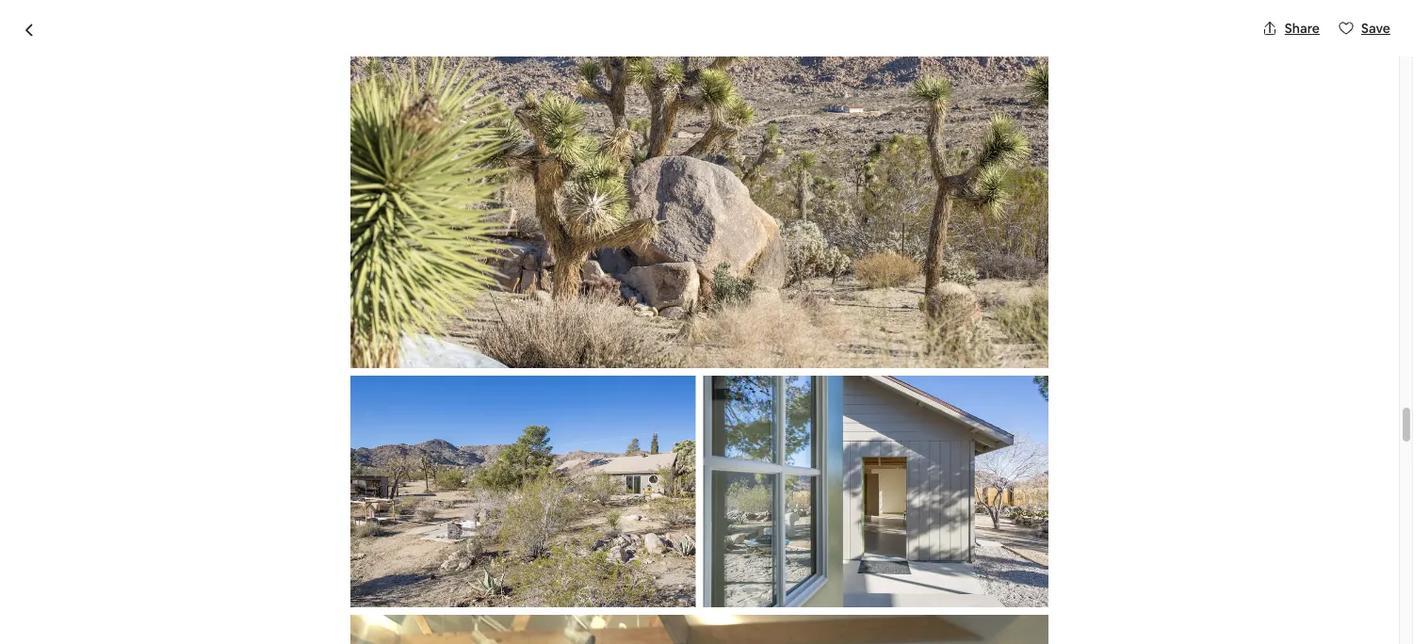 Task type: describe. For each thing, give the bounding box(es) containing it.
total
[[899, 619, 935, 638]]

of
[[199, 615, 214, 635]]

900
[[385, 593, 412, 612]]

hosted
[[334, 226, 403, 253]]

you for you can check in with the building staff.
[[232, 422, 255, 439]]

main studio image
[[172, 0, 700, 197]]

new
[[244, 615, 273, 635]]

nights
[[960, 520, 1003, 539]]

night
[[953, 257, 988, 276]]

national
[[615, 547, 672, 567]]

1 vertical spatial ranch
[[316, 570, 359, 589]]

·
[[375, 259, 378, 278]]

with inside joshua tree highlands artist ranch located next to joshua tree national park. the highlands artist ranch includes a one bedroom/one bath cabin with full kitchen, patio, & wi-fi. it is adjacent to a 900 sq. ft. art studio equipped for any project. guest have use of our new art lab library during their stay.
[[640, 570, 670, 589]]

studio
[[481, 593, 524, 612]]

2 tree from the left
[[581, 547, 612, 567]]

ft.
[[438, 593, 454, 612]]

a
[[232, 358, 242, 375]]

joshua tree highlands artist ranch located next to joshua tree national park. the highlands artist ranch includes a one bedroom/one bath cabin with full kitchen, patio, & wi-fi. it is adjacent to a 900 sq. ft. art studio equipped for any project. guest have use of our new art lab library during their stay.
[[172, 547, 788, 635]]

march
[[407, 462, 451, 481]]

1 horizontal spatial before
[[938, 619, 986, 638]]

cabin
[[599, 570, 637, 589]]

full
[[673, 570, 694, 589]]

art
[[457, 593, 478, 612]]

$450 for $450 x 5 nights
[[899, 520, 934, 539]]

lab
[[303, 615, 328, 635]]

park.
[[675, 547, 709, 567]]

located
[[419, 547, 472, 567]]

&
[[214, 593, 225, 612]]

$450 x 5 nights button
[[899, 520, 1003, 539]]

their
[[430, 615, 463, 635]]

2 joshua from the left
[[528, 547, 577, 567]]

x
[[938, 520, 946, 539]]

is
[[278, 593, 288, 612]]

building
[[388, 422, 436, 439]]

kitchen,
[[697, 570, 752, 589]]

for inside joshua tree highlands artist ranch located next to joshua tree national park. the highlands artist ranch includes a one bedroom/one bath cabin with full kitchen, patio, & wi-fi. it is adjacent to a 900 sq. ft. art studio equipped for any project. guest have use of our new art lab library during their stay.
[[598, 593, 618, 612]]

you for you won't be charged yet
[[974, 481, 997, 498]]

one
[[434, 570, 460, 589]]

service
[[950, 554, 999, 573]]

project.
[[649, 593, 703, 612]]

dedicated workspace a room with wifi that's well-suited for working.
[[232, 334, 512, 375]]

our
[[217, 615, 240, 635]]

$450 night
[[899, 251, 988, 278]]

1 horizontal spatial ranch
[[373, 547, 416, 567]]

fee
[[1002, 554, 1025, 573]]

$450 for $450 night
[[899, 251, 948, 278]]

library
[[331, 615, 379, 635]]

1 tree from the left
[[225, 547, 256, 567]]

well-
[[370, 358, 399, 375]]

the
[[365, 422, 385, 439]]

during
[[382, 615, 427, 635]]

dedicated
[[232, 334, 307, 353]]

by frederick
[[407, 226, 528, 253]]

free
[[232, 462, 263, 481]]

room
[[245, 358, 277, 375]]

sq.
[[415, 593, 435, 612]]

won't
[[1000, 481, 1034, 498]]

wi-
[[228, 593, 249, 612]]

suited
[[399, 358, 436, 375]]

4
[[454, 462, 463, 481]]

workspace
[[310, 334, 388, 353]]

total before taxes
[[899, 619, 1028, 638]]

save
[[1362, 20, 1391, 37]]

dialog containing share
[[0, 0, 1414, 645]]

1 horizontal spatial artist
[[331, 547, 370, 567]]

charged
[[1055, 481, 1106, 498]]

working.
[[460, 358, 512, 375]]

5
[[949, 520, 957, 539]]

save button
[[1332, 12, 1399, 44]]

beds
[[337, 259, 371, 278]]

art
[[276, 615, 299, 635]]

yet
[[1109, 481, 1128, 498]]

with for workspace
[[280, 358, 306, 375]]

entire
[[172, 226, 229, 253]]



Task type: vqa. For each thing, say whether or not it's contained in the screenshot.
art
yes



Task type: locate. For each thing, give the bounding box(es) containing it.
bedroom/one
[[464, 570, 560, 589]]

highlands artist ranch image 5 image
[[971, 42, 1228, 197]]

4/3/2024 button
[[899, 300, 1203, 352]]

1 horizontal spatial for
[[598, 593, 618, 612]]

that's
[[333, 358, 367, 375]]

3
[[325, 259, 334, 278]]

share button
[[1255, 12, 1328, 44]]

with inside dedicated workspace a room with wifi that's well-suited for working.
[[280, 358, 306, 375]]

2 vertical spatial with
[[640, 570, 670, 589]]

a left the 900
[[374, 593, 382, 612]]

artist up is
[[274, 570, 313, 589]]

fi.
[[249, 593, 261, 612]]

with left wifi
[[280, 358, 306, 375]]

1 vertical spatial you
[[974, 481, 997, 498]]

inside studio. image
[[350, 615, 1049, 645], [350, 615, 1049, 645]]

0 vertical spatial before
[[356, 462, 404, 481]]

0 horizontal spatial joshua
[[172, 547, 221, 567]]

1 joshua from the left
[[172, 547, 221, 567]]

any
[[621, 593, 646, 612]]

1 vertical spatial with
[[335, 422, 362, 439]]

with
[[280, 358, 306, 375], [335, 422, 362, 439], [640, 570, 670, 589]]

to up bedroom/one on the bottom left
[[510, 547, 525, 567]]

1 vertical spatial $450
[[899, 520, 934, 539]]

patio,
[[172, 593, 211, 612]]

taxes
[[989, 619, 1028, 638]]

airbnb service fee
[[899, 554, 1025, 573]]

0 vertical spatial ranch
[[373, 547, 416, 567]]

2 horizontal spatial with
[[640, 570, 670, 589]]

entire bungalow hosted by frederick 3 beds · 2 baths
[[172, 226, 528, 278]]

next
[[475, 547, 506, 567]]

joshua up bath
[[528, 547, 577, 567]]

1 vertical spatial to
[[355, 593, 370, 612]]

highlands artist ranch image 3 image
[[707, 42, 964, 197]]

highlands up is
[[259, 547, 327, 567]]

in
[[322, 422, 332, 439]]

for down cabin
[[598, 593, 618, 612]]

guest
[[706, 593, 748, 612]]

1 horizontal spatial tree
[[581, 547, 612, 567]]

to up library
[[355, 593, 370, 612]]

ranch up includes
[[373, 547, 416, 567]]

0 vertical spatial a
[[422, 570, 431, 589]]

bungalow
[[234, 226, 330, 253]]

0 vertical spatial artist
[[331, 547, 370, 567]]

highlands up wi-
[[202, 570, 270, 589]]

0 horizontal spatial to
[[355, 593, 370, 612]]

for
[[439, 358, 457, 375], [598, 593, 618, 612]]

wifi
[[309, 358, 330, 375]]

reserve button
[[899, 420, 1203, 466]]

0 horizontal spatial artist
[[274, 570, 313, 589]]

0 horizontal spatial ranch
[[316, 570, 359, 589]]

joshua
[[172, 547, 221, 567], [528, 547, 577, 567]]

listing image 22 image
[[350, 0, 1049, 369], [350, 0, 1049, 369]]

2 $450 from the top
[[899, 520, 934, 539]]

have
[[751, 593, 784, 612]]

airbnb
[[899, 554, 946, 573]]

staff.
[[439, 422, 469, 439]]

you left can
[[232, 422, 255, 439]]

you won't be charged yet
[[974, 481, 1128, 498]]

reserve
[[1023, 433, 1080, 452]]

5 acres to explore out your back door. image
[[350, 376, 696, 608], [350, 376, 696, 608]]

1 horizontal spatial joshua
[[528, 547, 577, 567]]

highlands
[[259, 547, 327, 567], [202, 570, 270, 589]]

2
[[381, 259, 390, 278]]

equipped
[[527, 593, 594, 612]]

0 horizontal spatial for
[[439, 358, 457, 375]]

1 vertical spatial for
[[598, 593, 618, 612]]

listing image 24 image
[[704, 376, 1049, 608], [704, 376, 1049, 608]]

$450 x 5 nights
[[899, 520, 1003, 539]]

0 horizontal spatial you
[[232, 422, 255, 439]]

with right in
[[335, 422, 362, 439]]

share
[[1285, 20, 1320, 37]]

dialog
[[0, 0, 1414, 645]]

ranch up adjacent
[[316, 570, 359, 589]]

0 horizontal spatial with
[[280, 358, 306, 375]]

artist up includes
[[331, 547, 370, 567]]

$450 left night
[[899, 251, 948, 278]]

0 horizontal spatial a
[[374, 593, 382, 612]]

it
[[265, 593, 275, 612]]

learn more about the host, frederick. image
[[735, 228, 788, 280], [735, 228, 788, 280]]

can
[[258, 422, 280, 439]]

check
[[282, 422, 319, 439]]

4/3/2024
[[911, 324, 967, 341]]

use
[[172, 615, 196, 635]]

0 vertical spatial $450
[[899, 251, 948, 278]]

with for can
[[335, 422, 362, 439]]

to
[[510, 547, 525, 567], [355, 593, 370, 612]]

1 horizontal spatial a
[[422, 570, 431, 589]]

0 horizontal spatial tree
[[225, 547, 256, 567]]

1 horizontal spatial you
[[974, 481, 997, 498]]

stay.
[[466, 615, 497, 635]]

includes
[[362, 570, 419, 589]]

0 vertical spatial to
[[510, 547, 525, 567]]

1 horizontal spatial with
[[335, 422, 362, 439]]

bath
[[563, 570, 595, 589]]

before right total
[[938, 619, 986, 638]]

1 $450 from the top
[[899, 251, 948, 278]]

adjacent
[[291, 593, 352, 612]]

1 vertical spatial artist
[[274, 570, 313, 589]]

for inside dedicated workspace a room with wifi that's well-suited for working.
[[439, 358, 457, 375]]

0 vertical spatial highlands
[[259, 547, 327, 567]]

free cancellation before march 4
[[232, 462, 463, 481]]

baths
[[393, 259, 432, 278]]

0 horizontal spatial before
[[356, 462, 404, 481]]

a left the one
[[422, 570, 431, 589]]

tree up wi-
[[225, 547, 256, 567]]

cancellation
[[267, 462, 353, 481]]

airbnb service fee button
[[899, 554, 1025, 573]]

1 vertical spatial before
[[938, 619, 986, 638]]

0 vertical spatial with
[[280, 358, 306, 375]]

you left 'won't'
[[974, 481, 997, 498]]

tree
[[225, 547, 256, 567], [581, 547, 612, 567]]

$450 left x
[[899, 520, 934, 539]]

joshua up the
[[172, 547, 221, 567]]

1 vertical spatial a
[[374, 593, 382, 612]]

tree up bath
[[581, 547, 612, 567]]

a
[[422, 570, 431, 589], [374, 593, 382, 612]]

be
[[1036, 481, 1052, 498]]

the
[[172, 570, 199, 589]]

with down national
[[640, 570, 670, 589]]

you can check in with the building staff.
[[232, 422, 469, 439]]

for right suited
[[439, 358, 457, 375]]

0 vertical spatial for
[[439, 358, 457, 375]]

ranch
[[373, 547, 416, 567], [316, 570, 359, 589]]

1 horizontal spatial to
[[510, 547, 525, 567]]

1 vertical spatial highlands
[[202, 570, 270, 589]]

before
[[356, 462, 404, 481], [938, 619, 986, 638]]

0 vertical spatial you
[[232, 422, 255, 439]]

before down the
[[356, 462, 404, 481]]



